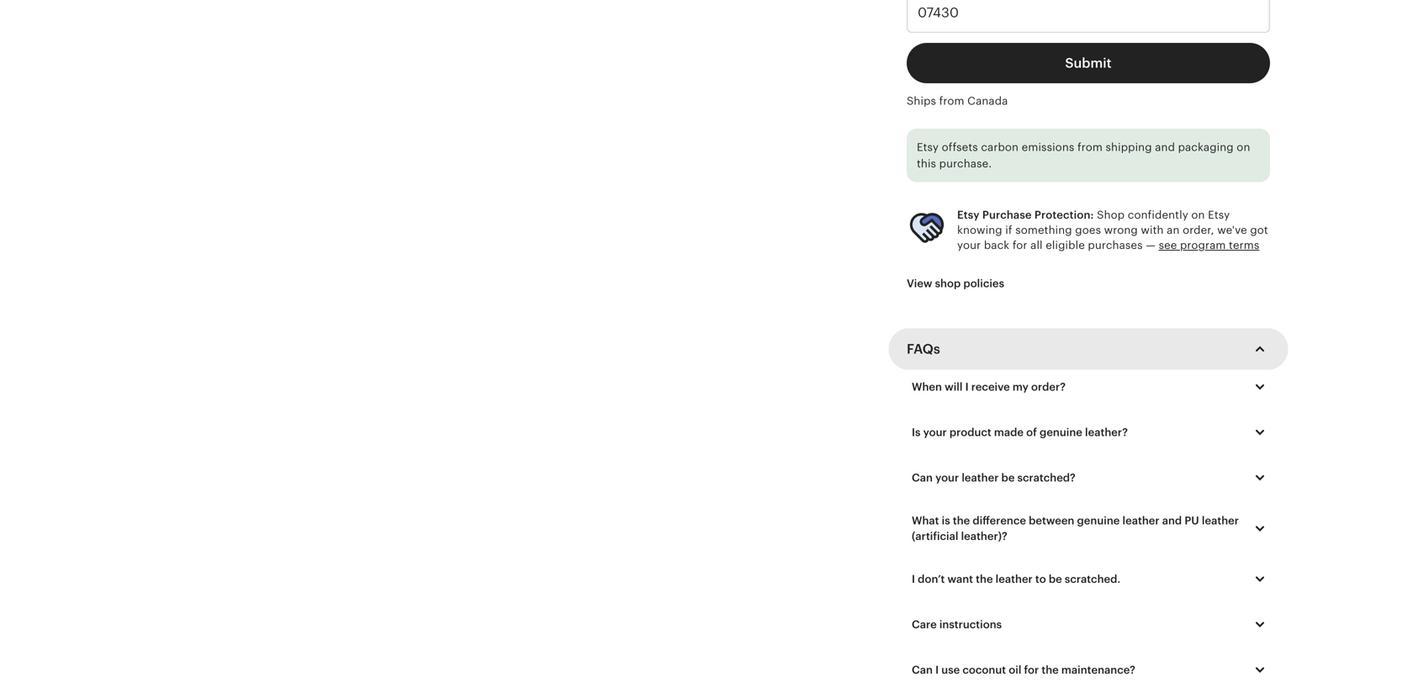 Task type: vqa. For each thing, say whether or not it's contained in the screenshot.
left the Etsy
yes



Task type: locate. For each thing, give the bounding box(es) containing it.
on right 'packaging'
[[1237, 141, 1251, 154]]

the inside what is the difference between genuine leather and pu leather (artificial leather)?
[[953, 515, 970, 527]]

0 vertical spatial can
[[912, 472, 933, 484]]

offsets
[[942, 141, 978, 154]]

to
[[1036, 573, 1047, 586]]

shipping
[[1106, 141, 1153, 154]]

want
[[948, 573, 974, 586]]

don't
[[918, 573, 945, 586]]

confidently
[[1128, 209, 1189, 221]]

1 vertical spatial from
[[1078, 141, 1103, 154]]

1 vertical spatial i
[[912, 573, 916, 586]]

0 vertical spatial on
[[1237, 141, 1251, 154]]

2 horizontal spatial the
[[1042, 664, 1059, 676]]

policies
[[964, 277, 1005, 290]]

submit button
[[907, 43, 1271, 83]]

from left shipping
[[1078, 141, 1103, 154]]

genuine down can your leather be scratched? dropdown button
[[1078, 515, 1120, 527]]

an
[[1167, 224, 1180, 236]]

when will i receive my order?
[[912, 381, 1066, 393]]

2 can from the top
[[912, 664, 933, 676]]

for right oil
[[1025, 664, 1039, 676]]

on inside shop confidently on etsy knowing if something goes wrong with an order, we've got your back for all eligible purchases —
[[1192, 209, 1205, 221]]

carbon
[[981, 141, 1019, 154]]

your right is
[[924, 426, 947, 439]]

0 horizontal spatial from
[[940, 95, 965, 107]]

1 horizontal spatial on
[[1237, 141, 1251, 154]]

can up the what
[[912, 472, 933, 484]]

etsy up this
[[917, 141, 939, 154]]

0 horizontal spatial on
[[1192, 209, 1205, 221]]

1 horizontal spatial etsy
[[958, 209, 980, 221]]

0 horizontal spatial i
[[912, 573, 916, 586]]

ships
[[907, 95, 937, 107]]

i don't want the leather to be scratched. button
[[900, 562, 1283, 597]]

leather
[[962, 472, 999, 484], [1123, 515, 1160, 527], [1202, 515, 1239, 527], [996, 573, 1033, 586]]

i left don't
[[912, 573, 916, 586]]

emissions
[[1022, 141, 1075, 154]]

1 vertical spatial on
[[1192, 209, 1205, 221]]

all
[[1031, 239, 1043, 252]]

0 horizontal spatial be
[[1002, 472, 1015, 484]]

shop confidently on etsy knowing if something goes wrong with an order, we've got your back for all eligible purchases —
[[958, 209, 1269, 252]]

maintenance?
[[1062, 664, 1136, 676]]

1 horizontal spatial i
[[936, 664, 939, 676]]

on
[[1237, 141, 1251, 154], [1192, 209, 1205, 221]]

on up order,
[[1192, 209, 1205, 221]]

2 vertical spatial i
[[936, 664, 939, 676]]

faqs
[[907, 342, 941, 357]]

leather?
[[1085, 426, 1128, 439]]

can your leather be scratched? button
[[900, 460, 1283, 496]]

what is the difference between genuine leather and pu leather (artificial leather)? button
[[900, 506, 1283, 552]]

2 horizontal spatial etsy
[[1208, 209, 1230, 221]]

made
[[995, 426, 1024, 439]]

coconut
[[963, 664, 1006, 676]]

0 vertical spatial be
[[1002, 472, 1015, 484]]

leather left to
[[996, 573, 1033, 586]]

be left scratched?
[[1002, 472, 1015, 484]]

the right oil
[[1042, 664, 1059, 676]]

shop
[[1097, 209, 1125, 221]]

0 horizontal spatial the
[[953, 515, 970, 527]]

if
[[1006, 224, 1013, 236]]

see program terms link
[[1159, 239, 1260, 252]]

etsy purchase protection:
[[958, 209, 1094, 221]]

0 horizontal spatial etsy
[[917, 141, 939, 154]]

and inside etsy offsets carbon emissions from shipping and packaging on this purchase.
[[1156, 141, 1176, 154]]

0 vertical spatial and
[[1156, 141, 1176, 154]]

your inside shop confidently on etsy knowing if something goes wrong with an order, we've got your back for all eligible purchases —
[[958, 239, 981, 252]]

0 vertical spatial the
[[953, 515, 970, 527]]

from right ships
[[940, 95, 965, 107]]

1 vertical spatial can
[[912, 664, 933, 676]]

1 vertical spatial and
[[1163, 515, 1182, 527]]

can for can your leather be scratched?
[[912, 472, 933, 484]]

when
[[912, 381, 942, 393]]

my
[[1013, 381, 1029, 393]]

when will i receive my order? button
[[900, 369, 1283, 405]]

order,
[[1183, 224, 1215, 236]]

your
[[958, 239, 981, 252], [924, 426, 947, 439], [936, 472, 959, 484]]

1 horizontal spatial from
[[1078, 141, 1103, 154]]

view shop policies
[[907, 277, 1005, 290]]

0 vertical spatial i
[[966, 381, 969, 393]]

1 vertical spatial the
[[976, 573, 993, 586]]

1 vertical spatial genuine
[[1078, 515, 1120, 527]]

0 vertical spatial from
[[940, 95, 965, 107]]

etsy inside etsy offsets carbon emissions from shipping and packaging on this purchase.
[[917, 141, 939, 154]]

what is the difference between genuine leather and pu leather (artificial leather)?
[[912, 515, 1239, 543]]

purchases
[[1088, 239, 1143, 252]]

for
[[1013, 239, 1028, 252], [1025, 664, 1039, 676]]

and
[[1156, 141, 1176, 154], [1163, 515, 1182, 527]]

genuine inside what is the difference between genuine leather and pu leather (artificial leather)?
[[1078, 515, 1120, 527]]

leather right pu
[[1202, 515, 1239, 527]]

i right "will"
[[966, 381, 969, 393]]

order?
[[1032, 381, 1066, 393]]

is
[[942, 515, 951, 527]]

see program terms
[[1159, 239, 1260, 252]]

etsy up "knowing"
[[958, 209, 980, 221]]

be right to
[[1049, 573, 1063, 586]]

1 vertical spatial for
[[1025, 664, 1039, 676]]

0 vertical spatial your
[[958, 239, 981, 252]]

can
[[912, 472, 933, 484], [912, 664, 933, 676]]

leather left pu
[[1123, 515, 1160, 527]]

we've
[[1218, 224, 1248, 236]]

can left use
[[912, 664, 933, 676]]

care
[[912, 618, 937, 631]]

1 vertical spatial be
[[1049, 573, 1063, 586]]

your up is
[[936, 472, 959, 484]]

i left use
[[936, 664, 939, 676]]

use
[[942, 664, 960, 676]]

will
[[945, 381, 963, 393]]

0 vertical spatial genuine
[[1040, 426, 1083, 439]]

2 vertical spatial your
[[936, 472, 959, 484]]

1 horizontal spatial the
[[976, 573, 993, 586]]

the
[[953, 515, 970, 527], [976, 573, 993, 586], [1042, 664, 1059, 676]]

genuine inside the is your product made of genuine leather? dropdown button
[[1040, 426, 1083, 439]]

1 horizontal spatial be
[[1049, 573, 1063, 586]]

genuine right of
[[1040, 426, 1083, 439]]

1 can from the top
[[912, 472, 933, 484]]

knowing
[[958, 224, 1003, 236]]

packaging
[[1179, 141, 1234, 154]]

see
[[1159, 239, 1178, 252]]

for left the all
[[1013, 239, 1028, 252]]

and left pu
[[1163, 515, 1182, 527]]

the right is
[[953, 515, 970, 527]]

i
[[966, 381, 969, 393], [912, 573, 916, 586], [936, 664, 939, 676]]

genuine for leather?
[[1040, 426, 1083, 439]]

etsy up the we've
[[1208, 209, 1230, 221]]

view
[[907, 277, 933, 290]]

be
[[1002, 472, 1015, 484], [1049, 573, 1063, 586]]

leather)?
[[961, 530, 1008, 543]]

the right want
[[976, 573, 993, 586]]

for inside shop confidently on etsy knowing if something goes wrong with an order, we've got your back for all eligible purchases —
[[1013, 239, 1028, 252]]

1 vertical spatial your
[[924, 426, 947, 439]]

etsy
[[917, 141, 939, 154], [958, 209, 980, 221], [1208, 209, 1230, 221]]

etsy for etsy purchase protection:
[[958, 209, 980, 221]]

genuine
[[1040, 426, 1083, 439], [1078, 515, 1120, 527]]

this
[[917, 158, 937, 170]]

0 vertical spatial for
[[1013, 239, 1028, 252]]

and right shipping
[[1156, 141, 1176, 154]]

difference
[[973, 515, 1027, 527]]

your down "knowing"
[[958, 239, 981, 252]]

from
[[940, 95, 965, 107], [1078, 141, 1103, 154]]

between
[[1029, 515, 1075, 527]]



Task type: describe. For each thing, give the bounding box(es) containing it.
of
[[1027, 426, 1037, 439]]

with
[[1141, 224, 1164, 236]]

is your product made of genuine leather?
[[912, 426, 1128, 439]]

wrong
[[1105, 224, 1138, 236]]

program
[[1181, 239, 1226, 252]]

pu
[[1185, 515, 1200, 527]]

i don't want the leather to be scratched.
[[912, 573, 1121, 586]]

is your product made of genuine leather? button
[[900, 415, 1283, 450]]

2 horizontal spatial i
[[966, 381, 969, 393]]

faqs button
[[892, 329, 1286, 369]]

scratched.
[[1065, 573, 1121, 586]]

purchase
[[983, 209, 1032, 221]]

protection:
[[1035, 209, 1094, 221]]

eligible
[[1046, 239, 1085, 252]]

genuine for leather
[[1078, 515, 1120, 527]]

purchase.
[[940, 158, 992, 170]]

your for product
[[924, 426, 947, 439]]

submit
[[1066, 55, 1112, 71]]

and inside what is the difference between genuine leather and pu leather (artificial leather)?
[[1163, 515, 1182, 527]]

etsy inside shop confidently on etsy knowing if something goes wrong with an order, we've got your back for all eligible purchases —
[[1208, 209, 1230, 221]]

is
[[912, 426, 921, 439]]

—
[[1146, 239, 1156, 252]]

can i use coconut oil for the maintenance? button
[[900, 653, 1283, 688]]

shop
[[935, 277, 961, 290]]

got
[[1251, 224, 1269, 236]]

scratched?
[[1018, 472, 1076, 484]]

care instructions
[[912, 618, 1002, 631]]

can i use coconut oil for the maintenance?
[[912, 664, 1136, 676]]

instructions
[[940, 618, 1002, 631]]

can for can i use coconut oil for the maintenance?
[[912, 664, 933, 676]]

ships from canada
[[907, 95, 1008, 107]]

product
[[950, 426, 992, 439]]

canada
[[968, 95, 1008, 107]]

etsy offsets carbon emissions from shipping and packaging on this purchase.
[[917, 141, 1251, 170]]

on inside etsy offsets carbon emissions from shipping and packaging on this purchase.
[[1237, 141, 1251, 154]]

for inside dropdown button
[[1025, 664, 1039, 676]]

terms
[[1229, 239, 1260, 252]]

what
[[912, 515, 940, 527]]

something
[[1016, 224, 1073, 236]]

etsy for etsy offsets carbon emissions from shipping and packaging on this purchase.
[[917, 141, 939, 154]]

view shop policies button
[[894, 268, 1017, 299]]

2 vertical spatial the
[[1042, 664, 1059, 676]]

your for leather
[[936, 472, 959, 484]]

goes
[[1076, 224, 1102, 236]]

back
[[984, 239, 1010, 252]]

receive
[[972, 381, 1010, 393]]

leather down the product
[[962, 472, 999, 484]]

can your leather be scratched?
[[912, 472, 1076, 484]]

care instructions button
[[900, 607, 1283, 642]]

(artificial
[[912, 530, 959, 543]]

oil
[[1009, 664, 1022, 676]]

from inside etsy offsets carbon emissions from shipping and packaging on this purchase.
[[1078, 141, 1103, 154]]

Zip code text field
[[907, 0, 1271, 33]]



